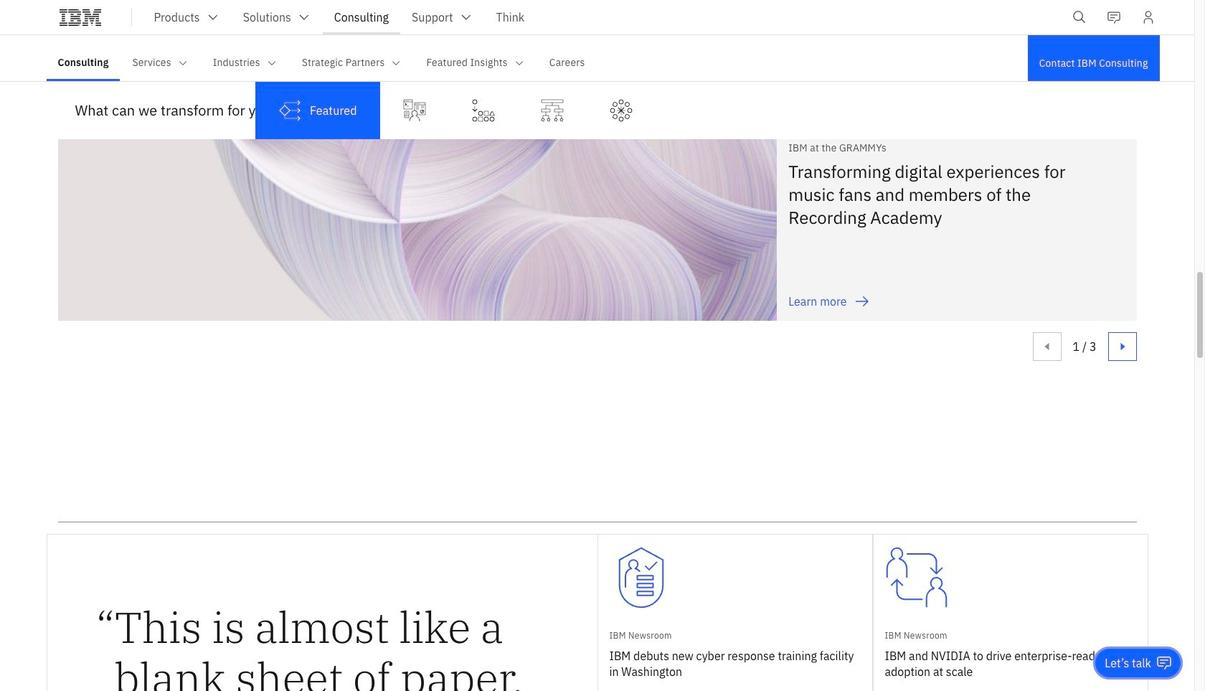 Task type: describe. For each thing, give the bounding box(es) containing it.
let's talk element
[[1106, 655, 1152, 671]]



